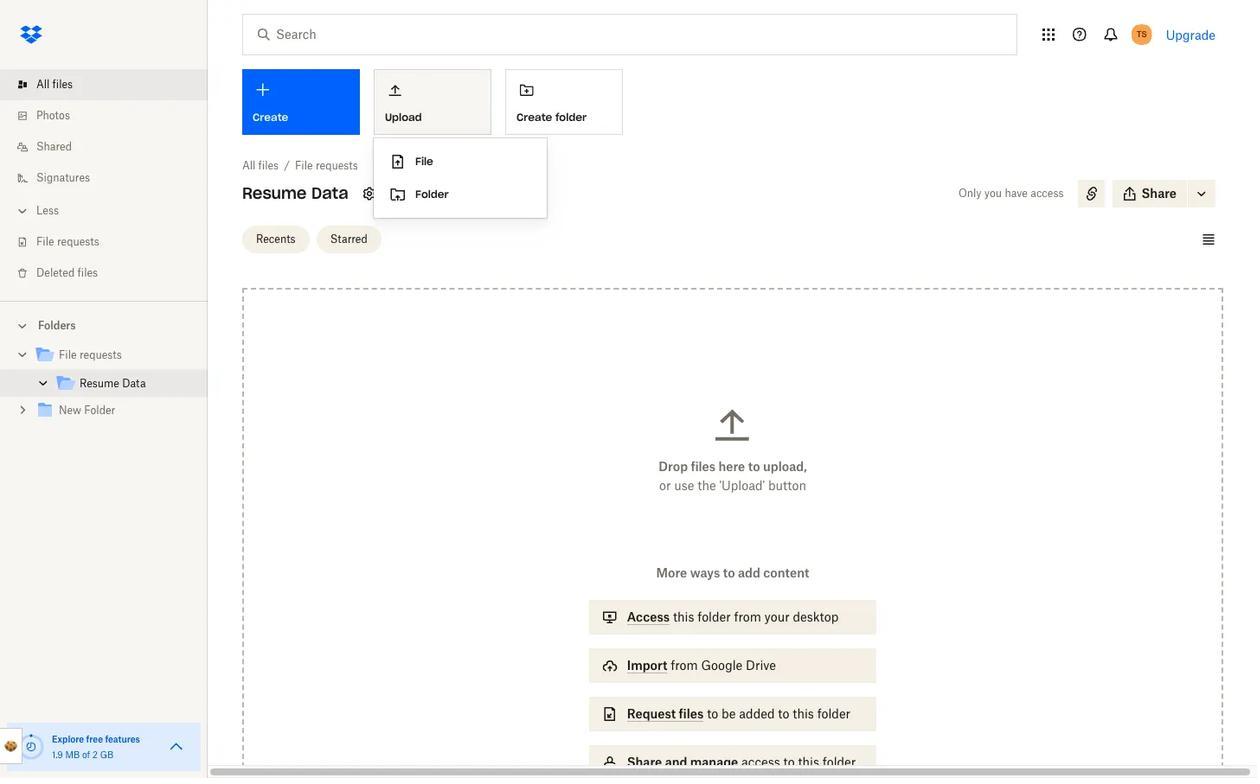 Task type: locate. For each thing, give the bounding box(es) containing it.
files up photos
[[52, 78, 73, 91]]

1 horizontal spatial all files link
[[242, 157, 279, 175]]

1 vertical spatial access
[[742, 755, 780, 770]]

requests
[[316, 159, 358, 172], [57, 235, 99, 248], [80, 349, 122, 362]]

1 horizontal spatial access
[[1031, 187, 1064, 200]]

photos
[[36, 109, 70, 122]]

0 vertical spatial this
[[673, 610, 694, 625]]

more ways to add content
[[656, 566, 809, 581]]

0 vertical spatial resume data
[[242, 183, 348, 203]]

resume data inside 'link'
[[80, 377, 146, 390]]

0 vertical spatial file requests link
[[295, 157, 358, 175]]

file up folder
[[415, 155, 433, 168]]

1 horizontal spatial resume data
[[242, 183, 348, 203]]

all inside "link"
[[36, 78, 50, 91]]

0 vertical spatial access
[[1031, 187, 1064, 200]]

from right import
[[671, 659, 698, 673]]

1 horizontal spatial share
[[1142, 186, 1177, 201]]

and
[[665, 755, 687, 770]]

files inside the drop files here to upload, or use the 'upload' button
[[691, 460, 716, 474]]

more
[[656, 566, 687, 581]]

file down less
[[36, 235, 54, 248]]

all files link left /
[[242, 157, 279, 175]]

file requests inside list
[[36, 235, 99, 248]]

gb
[[100, 750, 114, 761]]

less
[[36, 204, 59, 217]]

0 horizontal spatial from
[[671, 659, 698, 673]]

0 horizontal spatial access
[[742, 755, 780, 770]]

google
[[701, 659, 743, 673]]

of
[[82, 750, 90, 761]]

all up photos
[[36, 78, 50, 91]]

only you have access
[[959, 187, 1064, 200]]

all files link up the shared link
[[14, 69, 208, 100]]

requests right /
[[316, 159, 358, 172]]

share
[[1142, 186, 1177, 201], [627, 755, 662, 770]]

share inside button
[[1142, 186, 1177, 201]]

1 vertical spatial from
[[671, 659, 698, 673]]

requests down "folders" "button" at the top left
[[80, 349, 122, 362]]

less image
[[14, 202, 31, 220]]

manage
[[690, 755, 738, 770]]

you
[[985, 187, 1002, 200]]

2 vertical spatial file requests link
[[35, 344, 194, 368]]

folder
[[415, 188, 449, 201]]

1 vertical spatial all
[[242, 159, 256, 172]]

file requests link up deleted files
[[14, 227, 208, 258]]

all left /
[[242, 159, 256, 172]]

resume data down all files / file requests
[[242, 183, 348, 203]]

1 horizontal spatial data
[[312, 183, 348, 203]]

file inside "group"
[[59, 349, 77, 362]]

files up the
[[691, 460, 716, 474]]

share for share and manage access to this folder
[[627, 755, 662, 770]]

access for have
[[1031, 187, 1064, 200]]

file requests link right /
[[295, 157, 358, 175]]

here
[[719, 460, 745, 474]]

from
[[734, 610, 761, 625], [671, 659, 698, 673]]

file requests
[[36, 235, 99, 248], [59, 349, 122, 362]]

resume data
[[242, 183, 348, 203], [80, 377, 146, 390]]

requests up deleted files
[[57, 235, 99, 248]]

access
[[1031, 187, 1064, 200], [742, 755, 780, 770]]

drive
[[746, 659, 776, 673]]

1 vertical spatial resume data
[[80, 377, 146, 390]]

from left your
[[734, 610, 761, 625]]

1 horizontal spatial all
[[242, 159, 256, 172]]

all files
[[36, 78, 73, 91]]

files inside list item
[[52, 78, 73, 91]]

0 vertical spatial all files link
[[14, 69, 208, 100]]

2
[[92, 750, 98, 761]]

files right deleted
[[78, 267, 98, 280]]

create
[[517, 111, 552, 124]]

file down folders
[[59, 349, 77, 362]]

2 vertical spatial requests
[[80, 349, 122, 362]]

data down all files / file requests
[[312, 183, 348, 203]]

access right have
[[1031, 187, 1064, 200]]

create folder button
[[505, 69, 623, 135]]

share inside more ways to add content element
[[627, 755, 662, 770]]

resume
[[242, 183, 307, 203], [80, 377, 119, 390]]

0 vertical spatial all
[[36, 78, 50, 91]]

shared
[[36, 140, 72, 153]]

files inside more ways to add content element
[[679, 707, 704, 722]]

0 horizontal spatial all
[[36, 78, 50, 91]]

files left /
[[258, 159, 279, 172]]

added
[[739, 707, 775, 722]]

0 vertical spatial file requests
[[36, 235, 99, 248]]

files
[[52, 78, 73, 91], [258, 159, 279, 172], [78, 267, 98, 280], [691, 460, 716, 474], [679, 707, 704, 722]]

all
[[36, 78, 50, 91], [242, 159, 256, 172]]

use
[[674, 479, 694, 493]]

1 vertical spatial file requests
[[59, 349, 122, 362]]

to right here
[[748, 460, 760, 474]]

group
[[0, 338, 208, 438]]

1 vertical spatial resume
[[80, 377, 119, 390]]

0 vertical spatial share
[[1142, 186, 1177, 201]]

drop
[[659, 460, 688, 474]]

the
[[698, 479, 716, 493]]

file requests link inside "group"
[[35, 344, 194, 368]]

0 horizontal spatial resume
[[80, 377, 119, 390]]

resume down "folders" "button" at the top left
[[80, 377, 119, 390]]

1 vertical spatial this
[[793, 707, 814, 722]]

all files link
[[14, 69, 208, 100], [242, 157, 279, 175]]

0 vertical spatial resume
[[242, 183, 307, 203]]

ways
[[690, 566, 720, 581]]

file
[[415, 155, 433, 168], [295, 159, 313, 172], [36, 235, 54, 248], [59, 349, 77, 362]]

photos link
[[14, 100, 208, 132]]

1 vertical spatial data
[[122, 377, 146, 390]]

share button
[[1112, 180, 1187, 208]]

this
[[673, 610, 694, 625], [793, 707, 814, 722], [798, 755, 820, 770]]

files left be
[[679, 707, 704, 722]]

1 vertical spatial file requests link
[[14, 227, 208, 258]]

1 vertical spatial share
[[627, 755, 662, 770]]

deleted files link
[[14, 258, 208, 289]]

quota usage element
[[17, 734, 45, 762]]

recents
[[256, 232, 296, 245]]

access inside more ways to add content element
[[742, 755, 780, 770]]

add
[[738, 566, 761, 581]]

access right manage
[[742, 755, 780, 770]]

data
[[312, 183, 348, 203], [122, 377, 146, 390]]

this right access at bottom
[[673, 610, 694, 625]]

all files list item
[[0, 69, 208, 100]]

file requests link
[[295, 157, 358, 175], [14, 227, 208, 258], [35, 344, 194, 368]]

file requests link up "resume data" 'link'
[[35, 344, 194, 368]]

folder inside button
[[556, 111, 587, 124]]

file requests inside "group"
[[59, 349, 122, 362]]

recents button
[[242, 225, 309, 253]]

0 horizontal spatial share
[[627, 755, 662, 770]]

all for all files
[[36, 78, 50, 91]]

1 vertical spatial all files link
[[242, 157, 279, 175]]

0 horizontal spatial data
[[122, 377, 146, 390]]

1.9
[[52, 750, 63, 761]]

file requests down "folders" "button" at the top left
[[59, 349, 122, 362]]

0 vertical spatial from
[[734, 610, 761, 625]]

to
[[748, 460, 760, 474], [723, 566, 735, 581], [707, 707, 719, 722], [778, 707, 790, 722], [784, 755, 795, 770]]

this right the added
[[793, 707, 814, 722]]

file requests up deleted files
[[36, 235, 99, 248]]

more ways to add content element
[[586, 564, 880, 779]]

deleted
[[36, 267, 75, 280]]

to left be
[[707, 707, 719, 722]]

folders
[[38, 319, 76, 332]]

upload button
[[374, 69, 492, 135]]

resume data down "folders" "button" at the top left
[[80, 377, 146, 390]]

upgrade
[[1166, 27, 1216, 42]]

this down request files to be added to this folder
[[798, 755, 820, 770]]

create folder
[[517, 111, 587, 124]]

list
[[0, 59, 208, 301]]

list containing all files
[[0, 59, 208, 301]]

0 horizontal spatial resume data
[[80, 377, 146, 390]]

data down "folders" "button" at the top left
[[122, 377, 146, 390]]

folder
[[556, 111, 587, 124], [698, 610, 731, 625], [817, 707, 851, 722], [823, 755, 856, 770]]

content
[[763, 566, 809, 581]]

or
[[659, 479, 671, 493]]

resume down /
[[242, 183, 307, 203]]



Task type: describe. For each thing, give the bounding box(es) containing it.
signatures
[[36, 171, 90, 184]]

access
[[627, 610, 670, 625]]

group containing file requests
[[0, 338, 208, 438]]

files for drop files here to upload, or use the 'upload' button
[[691, 460, 716, 474]]

free
[[86, 735, 103, 745]]

'upload'
[[719, 479, 765, 493]]

0 horizontal spatial all files link
[[14, 69, 208, 100]]

2 vertical spatial this
[[798, 755, 820, 770]]

request files to be added to this folder
[[627, 707, 851, 722]]

upload
[[385, 111, 422, 124]]

files for all files / file requests
[[258, 159, 279, 172]]

to left add
[[723, 566, 735, 581]]

1 horizontal spatial resume
[[242, 183, 307, 203]]

import from google drive
[[627, 659, 776, 673]]

be
[[722, 707, 736, 722]]

files for all files
[[52, 78, 73, 91]]

file menu item
[[374, 145, 547, 178]]

data inside "resume data" 'link'
[[122, 377, 146, 390]]

all for all files / file requests
[[242, 159, 256, 172]]

folder menu item
[[374, 178, 547, 211]]

access for manage
[[742, 755, 780, 770]]

resume inside 'link'
[[80, 377, 119, 390]]

all files / file requests
[[242, 159, 358, 172]]

have
[[1005, 187, 1028, 200]]

features
[[105, 735, 140, 745]]

request
[[627, 707, 676, 722]]

deleted files
[[36, 267, 98, 280]]

upgrade link
[[1166, 27, 1216, 42]]

file inside menu item
[[415, 155, 433, 168]]

/
[[284, 159, 290, 172]]

desktop
[[793, 610, 839, 625]]

signatures link
[[14, 163, 208, 194]]

to down request files to be added to this folder
[[784, 755, 795, 770]]

only
[[959, 187, 982, 200]]

button
[[768, 479, 807, 493]]

dropbox image
[[14, 17, 48, 52]]

0 vertical spatial requests
[[316, 159, 358, 172]]

explore
[[52, 735, 84, 745]]

folders button
[[0, 312, 208, 338]]

shared link
[[14, 132, 208, 163]]

starred
[[330, 232, 368, 245]]

resume data link
[[55, 373, 194, 396]]

drop files here to upload, or use the 'upload' button
[[659, 460, 807, 493]]

file right /
[[295, 159, 313, 172]]

to inside the drop files here to upload, or use the 'upload' button
[[748, 460, 760, 474]]

access this folder from your desktop
[[627, 610, 839, 625]]

0 vertical spatial data
[[312, 183, 348, 203]]

mb
[[65, 750, 80, 761]]

share for share
[[1142, 186, 1177, 201]]

share and manage access to this folder
[[627, 755, 856, 770]]

files for request files to be added to this folder
[[679, 707, 704, 722]]

import
[[627, 659, 668, 673]]

starred button
[[316, 225, 381, 253]]

your
[[765, 610, 790, 625]]

1 vertical spatial requests
[[57, 235, 99, 248]]

file inside list
[[36, 235, 54, 248]]

files for deleted files
[[78, 267, 98, 280]]

upload,
[[763, 460, 807, 474]]

explore free features 1.9 mb of 2 gb
[[52, 735, 140, 761]]

1 horizontal spatial from
[[734, 610, 761, 625]]

to right the added
[[778, 707, 790, 722]]



Task type: vqa. For each thing, say whether or not it's contained in the screenshot.
less image
yes



